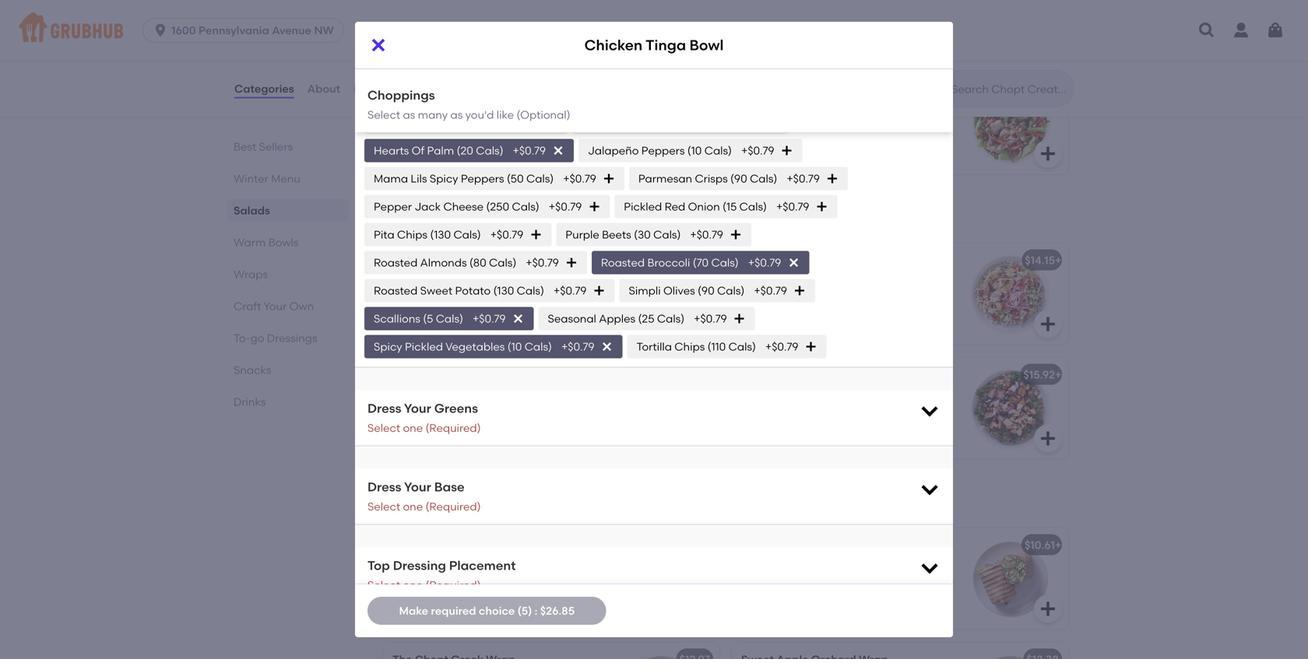 Task type: describe. For each thing, give the bounding box(es) containing it.
tortilla inside your choice of base drizzled with mexican goddess and topped with braised chicken tinga, avocado, black beans, tortilla chips, scallions, cotija cheese, marinated kale
[[462, 323, 496, 336]]

wontons
[[621, 32, 668, 45]]

romaine inside grilled chicken, avocado, all-natural smoked bacon, cage-free egg, blue cheese, grape tomatoes, romaine
[[527, 137, 571, 150]]

1 vertical spatial cheese
[[443, 200, 484, 213]]

1 vertical spatial bowls
[[268, 236, 299, 249]]

tortilla inside cotija cheese, jalapeño peppers, tortilla chips, romaine
[[741, 577, 775, 590]]

your for greens
[[404, 401, 431, 416]]

chicken, for broccoli,
[[779, 105, 822, 118]]

svg image inside the 1600 pennsylvania avenue nw button
[[153, 23, 168, 38]]

red inside grilled chicken, carrots, roasted broccoli, pickled red onions, roasted almonds, spinach, romaine
[[831, 121, 848, 134]]

chicken
[[435, 307, 476, 321]]

$15.92 + for chicken tinga bowl
[[675, 254, 713, 267]]

dress for dress your base
[[368, 480, 401, 495]]

chips for tortilla
[[675, 340, 705, 354]]

chinese
[[392, 368, 436, 381]]

0 vertical spatial (20
[[454, 32, 471, 45]]

$15.92 for chicken tinga bowl
[[675, 254, 706, 267]]

1 horizontal spatial mexican
[[741, 539, 787, 552]]

chips, inside cotija cheese, jalapeño peppers, tortilla chips, romaine
[[778, 577, 809, 590]]

1600
[[171, 24, 196, 37]]

onions, inside 'panko fried chicken, pepper jack cheese, corn, grape tomatoes, pickled red onions, carrots, romaine'
[[454, 22, 491, 36]]

select for dress your base
[[368, 500, 400, 514]]

(30
[[634, 228, 651, 241]]

0 horizontal spatial warm bowls
[[234, 236, 299, 249]]

pickled inside 'panko fried chicken, pepper jack cheese, corn, grape tomatoes, pickled red onions, carrots, romaine'
[[392, 22, 431, 36]]

about
[[307, 82, 340, 95]]

select inside choppings select as many as you'd like (optional)
[[368, 108, 400, 122]]

+$0.79 for pickled red onion (15 cals)
[[776, 200, 809, 213]]

0 horizontal spatial peppers
[[461, 172, 504, 185]]

0 vertical spatial chicken
[[585, 37, 643, 54]]

spinach,
[[793, 137, 837, 150]]

+$0.79 for mama lils spicy peppers (50 cals)
[[563, 172, 596, 185]]

bowl for chinese chicken bowl image
[[485, 368, 511, 381]]

corn, inside 'panko fried chicken, pepper jack cheese, corn, grape tomatoes, pickled red onions, carrots, romaine'
[[436, 7, 463, 20]]

own
[[289, 300, 314, 313]]

(optional)
[[517, 108, 570, 122]]

$15.92 + for blissful harvest bowl
[[1024, 368, 1062, 381]]

mediterranean tahini bowl image
[[952, 243, 1068, 344]]

+$0.79 for tortilla chips (110 cals)
[[765, 340, 799, 354]]

roasted sweet potato (130 cals)
[[374, 284, 544, 297]]

1 vertical spatial (20
[[457, 144, 473, 157]]

crispy
[[851, 7, 882, 20]]

base
[[470, 276, 496, 289]]

edamame (60 cals)
[[606, 60, 710, 73]]

(60
[[663, 60, 680, 73]]

dressings
[[267, 332, 317, 345]]

cucumber
[[414, 88, 470, 101]]

best seller
[[402, 523, 449, 534]]

roasted broccoli (70 cals)
[[601, 256, 739, 269]]

+ for chicken tinga bowl
[[706, 254, 713, 267]]

your for base
[[404, 480, 431, 495]]

kale caesar wrap
[[392, 542, 490, 555]]

+$0.79 for simpli olives (90 cals)
[[754, 284, 787, 297]]

1 horizontal spatial peppers
[[641, 144, 685, 157]]

+$0.79 for parmesan crisps (90 cals)
[[787, 172, 820, 185]]

1 horizontal spatial chicken
[[438, 368, 482, 381]]

wrap for kale caesar wrap
[[461, 542, 490, 555]]

marinated
[[468, 339, 524, 352]]

onion
[[688, 200, 720, 213]]

blissful
[[741, 368, 778, 381]]

tortilla
[[637, 340, 672, 354]]

hearts of palm (20 cals)
[[374, 144, 503, 157]]

braised
[[392, 307, 432, 321]]

1 vertical spatial roasted
[[891, 121, 932, 134]]

tinga,
[[479, 307, 509, 321]]

1 horizontal spatial (10
[[508, 340, 522, 354]]

$14.15 for $14.15
[[1029, 83, 1059, 96]]

romaine inside grilled chicken, carrots, roasted broccoli, pickled red onions, roasted almonds, spinach, romaine
[[840, 137, 884, 150]]

jalapeño
[[588, 144, 639, 157]]

cotija
[[741, 561, 773, 574]]

0 horizontal spatial chicken tinga bowl
[[392, 254, 498, 267]]

one for greens
[[403, 422, 423, 435]]

1 vertical spatial with
[[554, 292, 576, 305]]

required
[[431, 605, 476, 618]]

your inside your choice of base drizzled with mexican goddess and topped with braised chicken tinga, avocado, black beans, tortilla chips, scallions, cotija cheese, marinated kale
[[392, 276, 416, 289]]

red inside 'panko fried chicken, pepper jack cheese, corn, grape tomatoes, pickled red onions, carrots, romaine'
[[434, 22, 451, 36]]

+$0.79 for scallions (5 cals)
[[473, 312, 506, 326]]

0 vertical spatial warm
[[380, 207, 429, 226]]

placement
[[449, 558, 516, 573]]

seasonal apples (25 cals)
[[548, 312, 685, 326]]

cobb
[[434, 83, 464, 96]]

seller
[[424, 523, 449, 534]]

(required) for base
[[426, 500, 481, 514]]

chips for pita
[[397, 228, 428, 241]]

tomatoes, inside 'panko fried chicken, pepper jack cheese, corn, grape tomatoes, pickled red onions, carrots, romaine'
[[500, 7, 554, 20]]

kale
[[392, 542, 416, 555]]

goddess
[[440, 292, 487, 305]]

spicy pickled vegetables (10 cals)
[[374, 340, 552, 354]]

pepper jack cheese (250 cals)
[[374, 200, 539, 213]]

+$0.79 for pita chips (130 cals)
[[490, 228, 524, 241]]

dress your base select one (required)
[[368, 480, 481, 514]]

your for own
[[264, 300, 287, 313]]

greens
[[434, 401, 478, 416]]

best for best seller
[[402, 523, 422, 534]]

(250
[[486, 200, 509, 213]]

mexican caesar wrap image
[[952, 528, 1068, 629]]

aged
[[392, 564, 421, 577]]

1 vertical spatial chicken
[[392, 254, 436, 267]]

beans,
[[424, 323, 460, 336]]

avocado,
[[741, 0, 791, 4]]

shallots,
[[884, 7, 927, 20]]

chicken, inside 'panko fried chicken, pepper jack cheese, corn, grape tomatoes, pickled red onions, carrots, romaine'
[[455, 0, 498, 4]]

2 vertical spatial (130
[[493, 284, 514, 297]]

(required) for greens
[[426, 422, 481, 435]]

+ for blissful harvest bowl
[[1055, 368, 1062, 381]]

(90 for olives
[[698, 284, 715, 297]]

+$0.79 for seasonal apples (25 cals)
[[694, 312, 727, 326]]

Search Chopt Creative Salad Co. search field
[[950, 82, 1069, 97]]

aged parmesan, artisan croutons, kale & romaine
[[392, 564, 572, 593]]

:
[[535, 605, 538, 618]]

+$0.79 for goat cheese (140 cals)
[[506, 116, 540, 129]]

craft your own
[[234, 300, 314, 313]]

+$0.79 for roasted almonds (80 cals)
[[526, 256, 559, 269]]

tortilla chips (110 cals)
[[637, 340, 756, 354]]

cheese, inside your choice of base drizzled with mexican goddess and topped with braised chicken tinga, avocado, black beans, tortilla chips, scallions, cotija cheese, marinated kale
[[425, 339, 466, 352]]

your choice of base drizzled with mexican goddess and topped with braised chicken tinga, avocado, black beans, tortilla chips, scallions, cotija cheese, marinated kale
[[392, 276, 581, 352]]

kale inside your choice of base drizzled with mexican goddess and topped with braised chicken tinga, avocado, black beans, tortilla chips, scallions, cotija cheese, marinated kale
[[527, 339, 549, 352]]

+ for chinese chicken bowl
[[706, 368, 713, 381]]

0 vertical spatial with
[[541, 276, 563, 289]]

sesame ginger chicken salad image
[[952, 73, 1068, 174]]

edamame
[[606, 60, 661, 73]]

choice inside your choice of base drizzled with mexican goddess and topped with braised chicken tinga, avocado, black beans, tortilla chips, scallions, cotija cheese, marinated kale
[[418, 276, 454, 289]]

all-
[[529, 105, 546, 118]]

pickled inside grilled chicken, carrots, roasted broccoli, pickled red onions, roasted almonds, spinach, romaine
[[790, 121, 828, 134]]

english cucumber (10 cals)
[[374, 88, 517, 101]]

pennsylvania
[[199, 24, 269, 37]]

0 horizontal spatial pickled
[[405, 340, 443, 354]]

(110
[[708, 340, 726, 354]]

(5)
[[518, 605, 532, 618]]

fried
[[428, 0, 452, 4]]

(10 for cucumber
[[473, 88, 487, 101]]

dress for dress your greens
[[368, 401, 401, 416]]

classic cobb salad image
[[603, 73, 720, 174]]

grape inside avocado, grape tomatoes, corn, pepper jack cheese, crispy shallots, romaine
[[794, 0, 826, 4]]

&
[[417, 580, 425, 593]]

nw
[[314, 24, 334, 37]]

pepper
[[374, 200, 412, 213]]

best for best sellers
[[234, 140, 256, 153]]

hearts
[[374, 144, 409, 157]]

tomatoes, inside avocado, grape tomatoes, corn, pepper jack cheese, crispy shallots, romaine
[[828, 0, 882, 4]]

apples
[[599, 312, 636, 326]]

+$0.79 for jalapeño peppers (10 cals)
[[741, 144, 774, 157]]

wrap for mexican caesar wrap
[[831, 539, 861, 552]]

drizzled
[[498, 276, 538, 289]]

crisps
[[695, 172, 728, 185]]

chinese chicken bowl
[[392, 368, 511, 381]]

one for placement
[[403, 579, 423, 592]]

craft
[[234, 300, 261, 313]]

1 as from the left
[[403, 108, 415, 122]]

caesar for cheese,
[[789, 539, 828, 552]]

of
[[412, 144, 425, 157]]

1 horizontal spatial spicy
[[430, 172, 458, 185]]

0 vertical spatial bowls
[[433, 207, 481, 226]]

sweet apple orchard wrap image
[[952, 643, 1068, 660]]

menu
[[271, 172, 300, 185]]

(50
[[507, 172, 524, 185]]

almonds,
[[741, 137, 790, 150]]

peppers,
[[869, 561, 915, 574]]

$15.92 for blissful harvest bowl
[[1024, 368, 1055, 381]]

1 $10.61 + from the left
[[676, 539, 713, 552]]

the chopt greek wrap image
[[603, 643, 720, 660]]

best sellers
[[234, 140, 293, 153]]

+ for mexican caesar wrap
[[1055, 539, 1062, 552]]

+$0.79 for hearts of palm (20 cals)
[[513, 144, 546, 157]]

scallions
[[374, 312, 420, 326]]

onions, inside grilled chicken, carrots, roasted broccoli, pickled red onions, roasted almonds, spinach, romaine
[[851, 121, 889, 134]]

(130 for chips
[[430, 228, 451, 241]]

1 vertical spatial choice
[[479, 605, 515, 618]]

$15.33
[[674, 368, 706, 381]]

carrots, inside grilled chicken, carrots, roasted broccoli, pickled red onions, roasted almonds, spinach, romaine
[[825, 105, 866, 118]]

0 horizontal spatial spicy
[[374, 340, 402, 354]]

romaine inside 'panko fried chicken, pepper jack cheese, corn, grape tomatoes, pickled red onions, carrots, romaine'
[[537, 22, 581, 36]]

1 vertical spatial tinga
[[439, 254, 469, 267]]

0 vertical spatial cheese
[[404, 116, 444, 129]]

+$0.79 for dried cranberries (130 cals)
[[530, 60, 563, 73]]

blissful harvest bowl image
[[952, 358, 1068, 459]]

crispy wontons (70 cals)
[[585, 32, 716, 45]]

$15.33 +
[[674, 368, 713, 381]]

dressing
[[393, 558, 446, 573]]

black
[[392, 323, 422, 336]]

jack
[[415, 200, 441, 213]]

of
[[456, 276, 467, 289]]

broccoli,
[[741, 121, 787, 134]]

smoked
[[392, 121, 434, 134]]



Task type: locate. For each thing, give the bounding box(es) containing it.
0 vertical spatial avocado,
[[476, 105, 526, 118]]

cheese
[[404, 116, 444, 129], [443, 200, 484, 213]]

cheese, inside cotija cheese, jalapeño peppers, tortilla chips, romaine
[[776, 561, 817, 574]]

bowls down salads in the top of the page
[[268, 236, 299, 249]]

pepper inside 'panko fried chicken, pepper jack cheese, corn, grape tomatoes, pickled red onions, carrots, romaine'
[[501, 0, 540, 4]]

palm
[[427, 144, 454, 157]]

top dressing placement select one (required)
[[368, 558, 516, 592]]

1 horizontal spatial bowls
[[433, 207, 481, 226]]

1 vertical spatial chips,
[[778, 577, 809, 590]]

pickled up "(30"
[[624, 200, 662, 213]]

crispy for crispy shallots (20 cals)
[[374, 32, 407, 45]]

potato
[[455, 284, 491, 297]]

crispy for crispy wontons (70 cals)
[[585, 32, 619, 45]]

with up seasonal
[[554, 292, 576, 305]]

1 horizontal spatial choice
[[479, 605, 515, 618]]

avocado, inside your choice of base drizzled with mexican goddess and topped with braised chicken tinga, avocado, black beans, tortilla chips, scallions, cotija cheese, marinated kale
[[512, 307, 562, 321]]

chicken, right the fried at top left
[[455, 0, 498, 4]]

chicken tinga bowl
[[585, 37, 724, 54], [392, 254, 498, 267]]

(10 down tinga,
[[508, 340, 522, 354]]

$14.15 for $14.15 +
[[1025, 254, 1055, 267]]

make required choice (5) : $26.85
[[399, 605, 575, 618]]

wrap up placement
[[461, 542, 490, 555]]

0 vertical spatial (90
[[730, 172, 747, 185]]

1 horizontal spatial (70
[[693, 256, 709, 269]]

mexican up cotija
[[741, 539, 787, 552]]

0 vertical spatial best
[[234, 140, 256, 153]]

+$0.79 for roasted broccoli (70 cals)
[[748, 256, 781, 269]]

select for top dressing placement
[[368, 579, 400, 592]]

1 horizontal spatial as
[[450, 108, 463, 122]]

chicken, up bacon,
[[430, 105, 474, 118]]

1 vertical spatial wraps
[[380, 492, 434, 511]]

(required) inside dress your base select one (required)
[[426, 500, 481, 514]]

chicken tinga bowl image
[[603, 243, 720, 344]]

(130 for cranberries
[[470, 60, 491, 73]]

0 vertical spatial pickled
[[392, 22, 431, 36]]

grilled inside grilled chicken, avocado, all-natural smoked bacon, cage-free egg, blue cheese, grape tomatoes, romaine
[[392, 105, 427, 118]]

0 vertical spatial (70
[[670, 32, 686, 45]]

(130 up salad
[[470, 60, 491, 73]]

cheese, inside grilled chicken, avocado, all-natural smoked bacon, cage-free egg, blue cheese, grape tomatoes, romaine
[[392, 137, 433, 150]]

bowl right harvest
[[825, 368, 851, 381]]

as down choppings
[[403, 108, 415, 122]]

english
[[374, 88, 411, 101]]

(required) inside top dressing placement select one (required)
[[426, 579, 481, 592]]

bowls
[[433, 207, 481, 226], [268, 236, 299, 249]]

0 vertical spatial $15.92
[[675, 254, 706, 267]]

1 horizontal spatial pickled
[[624, 200, 662, 213]]

pepper
[[501, 0, 540, 4], [741, 7, 780, 20]]

(10 up you'd
[[473, 88, 487, 101]]

bowl for mediterranean tahini bowl image
[[858, 254, 884, 267]]

main navigation navigation
[[0, 0, 1308, 61]]

caesar
[[789, 539, 828, 552], [419, 542, 458, 555]]

(20 right shallots
[[454, 32, 471, 45]]

+$0.79 for purple beets (30 cals)
[[690, 228, 723, 241]]

2 vertical spatial grape
[[436, 137, 468, 150]]

chips, down mexican caesar wrap
[[778, 577, 809, 590]]

cheese down mama lils spicy peppers (50 cals)
[[443, 200, 484, 213]]

2 as from the left
[[450, 108, 463, 122]]

chips right pita
[[397, 228, 428, 241]]

grilled chicken, avocado, all-natural smoked bacon, cage-free egg, blue cheese, grape tomatoes, romaine
[[392, 105, 584, 150]]

onions,
[[454, 22, 491, 36], [851, 121, 889, 134]]

pickled
[[392, 22, 431, 36], [790, 121, 828, 134]]

one inside dress your greens select one (required)
[[403, 422, 423, 435]]

1 horizontal spatial corn,
[[885, 0, 912, 4]]

0 horizontal spatial $10.61 +
[[676, 539, 713, 552]]

$26.85
[[540, 605, 575, 618]]

pepper inside avocado, grape tomatoes, corn, pepper jack cheese, crispy shallots, romaine
[[741, 7, 780, 20]]

avocado, down topped
[[512, 307, 562, 321]]

cheese, left crispy
[[807, 7, 848, 20]]

1 horizontal spatial kale
[[527, 339, 549, 352]]

1 horizontal spatial warm bowls
[[380, 207, 481, 226]]

pickled down 'black' on the left of page
[[405, 340, 443, 354]]

0 horizontal spatial warm
[[234, 236, 266, 249]]

grape right avocado,
[[794, 0, 826, 4]]

0 vertical spatial tomatoes,
[[828, 0, 882, 4]]

peppers up parmesan at the top
[[641, 144, 685, 157]]

pickled up spinach,
[[790, 121, 828, 134]]

1 vertical spatial (130
[[430, 228, 451, 241]]

romaine inside cotija cheese, jalapeño peppers, tortilla chips, romaine
[[812, 577, 856, 590]]

(130 up almonds
[[430, 228, 451, 241]]

best left the sellers
[[234, 140, 256, 153]]

roasted for roasted broccoli (70 cals)
[[601, 256, 645, 269]]

cheese, inside 'panko fried chicken, pepper jack cheese, corn, grape tomatoes, pickled red onions, carrots, romaine'
[[392, 7, 433, 20]]

0 vertical spatial pepper
[[501, 0, 540, 4]]

wrap
[[831, 539, 861, 552], [461, 542, 490, 555]]

kale down aged
[[392, 580, 414, 593]]

grilled for grilled chicken, carrots, roasted broccoli, pickled red onions, roasted almonds, spinach, romaine
[[741, 105, 776, 118]]

tinga up (60
[[646, 37, 686, 54]]

0 vertical spatial pickled
[[624, 200, 662, 213]]

red up spinach,
[[831, 121, 848, 134]]

and
[[489, 292, 510, 305]]

mexican up 'braised'
[[392, 292, 437, 305]]

2 vertical spatial chicken
[[438, 368, 482, 381]]

with up topped
[[541, 276, 563, 289]]

bowl down marinated
[[485, 368, 511, 381]]

(90 right olives at the top right of the page
[[698, 284, 715, 297]]

grilled up broccoli,
[[741, 105, 776, 118]]

0 horizontal spatial wrap
[[461, 542, 490, 555]]

0 vertical spatial carrots,
[[494, 22, 534, 36]]

0 horizontal spatial wraps
[[234, 268, 268, 281]]

0 horizontal spatial kale
[[392, 580, 414, 593]]

roasted up the scallions
[[374, 284, 418, 297]]

dress down chinese
[[368, 401, 401, 416]]

(10 for peppers
[[687, 144, 702, 157]]

bowl up base
[[472, 254, 498, 267]]

your down chinese
[[404, 401, 431, 416]]

caesar for parmesan,
[[419, 542, 458, 555]]

grilled
[[392, 105, 427, 118], [741, 105, 776, 118]]

1 vertical spatial (70
[[693, 256, 709, 269]]

1 vertical spatial tortilla
[[741, 577, 775, 590]]

cheese up of at the top
[[404, 116, 444, 129]]

chinese chicken bowl image
[[603, 358, 720, 459]]

chips left (110
[[675, 340, 705, 354]]

3 one from the top
[[403, 579, 423, 592]]

(10 up parmesan crisps (90 cals)
[[687, 144, 702, 157]]

1 horizontal spatial warm
[[380, 207, 429, 226]]

2 crispy from the left
[[585, 32, 619, 45]]

best up kale
[[402, 523, 422, 534]]

wraps up best seller
[[380, 492, 434, 511]]

+$0.79 for spicy pickled vegetables (10 cals)
[[561, 340, 595, 354]]

$15.92 +
[[675, 254, 713, 267], [1024, 368, 1062, 381]]

2 vertical spatial tomatoes,
[[470, 137, 524, 150]]

1 horizontal spatial jack
[[783, 7, 805, 20]]

1 horizontal spatial $10.61
[[1025, 539, 1055, 552]]

shallots
[[410, 32, 451, 45]]

chicken, inside grilled chicken, carrots, roasted broccoli, pickled red onions, roasted almonds, spinach, romaine
[[779, 105, 822, 118]]

1 $10.61 from the left
[[676, 539, 706, 552]]

grape
[[794, 0, 826, 4], [465, 7, 497, 20], [436, 137, 468, 150]]

one inside top dressing placement select one (required)
[[403, 579, 423, 592]]

0 horizontal spatial best
[[234, 140, 256, 153]]

santa fe salad image
[[952, 0, 1068, 59]]

(70 up (60
[[670, 32, 686, 45]]

chicken, for natural
[[430, 105, 474, 118]]

jack inside 'panko fried chicken, pepper jack cheese, corn, grape tomatoes, pickled red onions, carrots, romaine'
[[542, 0, 564, 4]]

cheese, down the beans,
[[425, 339, 466, 352]]

bowl for chicken tinga bowl image
[[472, 254, 498, 267]]

1 vertical spatial avocado,
[[512, 307, 562, 321]]

warm down salads in the top of the page
[[234, 236, 266, 249]]

one for base
[[403, 500, 423, 514]]

pickled down panko
[[392, 22, 431, 36]]

winter menu
[[234, 172, 300, 185]]

select for dress your greens
[[368, 422, 400, 435]]

(140
[[446, 116, 467, 129]]

0 vertical spatial (10
[[473, 88, 487, 101]]

(70 up simpli olives (90 cals)
[[693, 256, 709, 269]]

mediterranean
[[741, 254, 821, 267]]

chicken, up spinach,
[[779, 105, 822, 118]]

1 vertical spatial dress
[[368, 480, 401, 495]]

2 vertical spatial one
[[403, 579, 423, 592]]

red down the fried at top left
[[434, 22, 451, 36]]

0 horizontal spatial pickled
[[392, 22, 431, 36]]

0 horizontal spatial tinga
[[439, 254, 469, 267]]

your
[[392, 276, 416, 289], [264, 300, 287, 313], [404, 401, 431, 416], [404, 480, 431, 495]]

your inside dress your base select one (required)
[[404, 480, 431, 495]]

$10.61
[[676, 539, 706, 552], [1025, 539, 1055, 552]]

+$0.79 for roasted sweet potato (130 cals)
[[554, 284, 587, 297]]

topped
[[513, 292, 552, 305]]

sellers
[[259, 140, 293, 153]]

kale down scallions,
[[527, 339, 549, 352]]

1 vertical spatial chips
[[675, 340, 705, 354]]

1 horizontal spatial caesar
[[789, 539, 828, 552]]

avenue
[[272, 24, 312, 37]]

best
[[234, 140, 256, 153], [402, 523, 422, 534]]

pita
[[374, 228, 395, 241]]

classic cobb salad
[[392, 83, 498, 96]]

romaine inside aged parmesan, artisan croutons, kale & romaine
[[428, 580, 472, 593]]

caesar up cotija cheese, jalapeño peppers, tortilla chips, romaine
[[789, 539, 828, 552]]

1 vertical spatial pepper
[[741, 7, 780, 20]]

one up best seller
[[403, 500, 423, 514]]

about button
[[307, 61, 341, 117]]

dress your greens select one (required)
[[368, 401, 481, 435]]

4 select from the top
[[368, 579, 400, 592]]

tortilla down cotija
[[741, 577, 775, 590]]

spicy
[[430, 172, 458, 185], [374, 340, 402, 354]]

jalapeño peppers (10 cals)
[[588, 144, 732, 157]]

corn, up "shallots,"
[[885, 0, 912, 4]]

+$0.79 for edamame (60 cals)
[[720, 60, 753, 73]]

(90
[[730, 172, 747, 185], [698, 284, 715, 297]]

crispy up edamame at the top
[[585, 32, 619, 45]]

2 dress from the top
[[368, 480, 401, 495]]

(required) down 'greens'
[[426, 422, 481, 435]]

choppings select as many as you'd like (optional)
[[368, 88, 570, 122]]

1 one from the top
[[403, 422, 423, 435]]

vegetables
[[446, 340, 505, 354]]

cotija
[[392, 339, 422, 352]]

one inside dress your base select one (required)
[[403, 500, 423, 514]]

select up kale
[[368, 500, 400, 514]]

3 select from the top
[[368, 500, 400, 514]]

romaine
[[537, 22, 581, 36], [741, 22, 786, 36], [527, 137, 571, 150], [840, 137, 884, 150], [812, 577, 856, 590], [428, 580, 472, 593]]

cheese, inside avocado, grape tomatoes, corn, pepper jack cheese, crispy shallots, romaine
[[807, 7, 848, 20]]

1 select from the top
[[368, 108, 400, 122]]

1 vertical spatial jack
[[783, 7, 805, 20]]

1 horizontal spatial chicken tinga bowl
[[585, 37, 724, 54]]

(required)
[[426, 422, 481, 435], [426, 500, 481, 514], [426, 579, 481, 592]]

0 vertical spatial spicy
[[430, 172, 458, 185]]

dress inside dress your base select one (required)
[[368, 480, 401, 495]]

1 vertical spatial onions,
[[851, 121, 889, 134]]

warm bowls up pita chips (130 cals)
[[380, 207, 481, 226]]

(required) down parmesan,
[[426, 579, 481, 592]]

grilled for grilled chicken, avocado, all-natural smoked bacon, cage-free egg, blue cheese, grape tomatoes, romaine
[[392, 105, 427, 118]]

0 horizontal spatial bowls
[[268, 236, 299, 249]]

goat
[[374, 116, 401, 129]]

chicken tinga bowl up edamame (60 cals) at the top
[[585, 37, 724, 54]]

free
[[508, 121, 529, 134]]

(required) for placement
[[426, 579, 481, 592]]

caesar down seller
[[419, 542, 458, 555]]

svg image
[[1198, 21, 1216, 40], [1266, 21, 1285, 40], [570, 60, 582, 73], [759, 60, 772, 73], [546, 117, 558, 129], [781, 145, 793, 157], [826, 173, 839, 185], [816, 201, 828, 213], [530, 229, 542, 241], [730, 229, 742, 241], [593, 285, 605, 297], [793, 285, 806, 297], [733, 313, 746, 325], [690, 315, 709, 334], [1039, 315, 1057, 334], [690, 429, 709, 448], [919, 479, 941, 500], [919, 557, 941, 579], [1039, 600, 1057, 619]]

cheese,
[[392, 7, 433, 20], [807, 7, 848, 20], [392, 137, 433, 150], [425, 339, 466, 352], [776, 561, 817, 574]]

0 horizontal spatial grilled
[[392, 105, 427, 118]]

0 vertical spatial peppers
[[641, 144, 685, 157]]

grape inside grilled chicken, avocado, all-natural smoked bacon, cage-free egg, blue cheese, grape tomatoes, romaine
[[436, 137, 468, 150]]

grilled inside grilled chicken, carrots, roasted broccoli, pickled red onions, roasted almonds, spinach, romaine
[[741, 105, 776, 118]]

wrap up jalapeño
[[831, 539, 861, 552]]

(70 for wontons
[[670, 32, 686, 45]]

carrots, up salad
[[494, 22, 534, 36]]

cheese, down panko
[[392, 7, 433, 20]]

pickled
[[624, 200, 662, 213], [405, 340, 443, 354]]

spicy right lils
[[430, 172, 458, 185]]

+$0.79
[[726, 32, 759, 45], [530, 60, 563, 73], [720, 60, 753, 73], [506, 116, 540, 129], [513, 144, 546, 157], [741, 144, 774, 157], [563, 172, 596, 185], [787, 172, 820, 185], [549, 200, 582, 213], [776, 200, 809, 213], [490, 228, 524, 241], [690, 228, 723, 241], [526, 256, 559, 269], [748, 256, 781, 269], [554, 284, 587, 297], [754, 284, 787, 297], [473, 312, 506, 326], [694, 312, 727, 326], [561, 340, 595, 354], [765, 340, 799, 354]]

dress up kale
[[368, 480, 401, 495]]

blissful harvest bowl
[[741, 368, 851, 381]]

1 horizontal spatial crispy
[[585, 32, 619, 45]]

peppers up (250
[[461, 172, 504, 185]]

corn, inside avocado, grape tomatoes, corn, pepper jack cheese, crispy shallots, romaine
[[885, 0, 912, 4]]

2 select from the top
[[368, 422, 400, 435]]

avocado, grape tomatoes, corn, pepper jack cheese, crispy shallots, romaine button
[[732, 0, 1068, 59]]

cotija cheese, jalapeño peppers, tortilla chips, romaine
[[741, 561, 915, 590]]

romaine inside avocado, grape tomatoes, corn, pepper jack cheese, crispy shallots, romaine
[[741, 22, 786, 36]]

carrots, up spinach,
[[825, 105, 866, 118]]

classic
[[392, 83, 431, 96]]

egg,
[[532, 121, 555, 134]]

$14.15
[[1029, 83, 1059, 96], [1025, 254, 1055, 267]]

purple
[[566, 228, 599, 241]]

0 horizontal spatial chicken
[[392, 254, 436, 267]]

1 (required) from the top
[[426, 422, 481, 435]]

3 (required) from the top
[[426, 579, 481, 592]]

0 vertical spatial jack
[[542, 0, 564, 4]]

your left own
[[264, 300, 287, 313]]

1 horizontal spatial (90
[[730, 172, 747, 185]]

1 horizontal spatial best
[[402, 523, 422, 534]]

0 vertical spatial warm bowls
[[380, 207, 481, 226]]

tortilla up the 'vegetables'
[[462, 323, 496, 336]]

1 vertical spatial one
[[403, 500, 423, 514]]

select inside dress your greens select one (required)
[[368, 422, 400, 435]]

bowl up edamame (60 cals) at the top
[[690, 37, 724, 54]]

0 vertical spatial (required)
[[426, 422, 481, 435]]

2 $10.61 from the left
[[1025, 539, 1055, 552]]

(required) inside dress your greens select one (required)
[[426, 422, 481, 435]]

0 horizontal spatial $15.92
[[675, 254, 706, 267]]

one down chinese
[[403, 422, 423, 435]]

crispy chicken ranch salad image
[[603, 0, 720, 59]]

cranberries
[[405, 60, 468, 73]]

0 vertical spatial one
[[403, 422, 423, 435]]

as left you'd
[[450, 108, 463, 122]]

0 vertical spatial chips,
[[499, 323, 530, 336]]

select inside dress your base select one (required)
[[368, 500, 400, 514]]

(required) down 'base'
[[426, 500, 481, 514]]

kale inside aged parmesan, artisan croutons, kale & romaine
[[392, 580, 414, 593]]

1 horizontal spatial onions,
[[851, 121, 889, 134]]

avocado, up cage-
[[476, 105, 526, 118]]

0 vertical spatial tinga
[[646, 37, 686, 54]]

+ for mediterranean tahini bowl
[[1055, 254, 1062, 267]]

chips
[[397, 228, 428, 241], [675, 340, 705, 354]]

bowl for blissful harvest bowl 'image'
[[825, 368, 851, 381]]

choice down almonds
[[418, 276, 454, 289]]

reviews
[[354, 82, 397, 95]]

top
[[368, 558, 390, 573]]

1 crispy from the left
[[374, 32, 407, 45]]

mediterranean tahini bowl
[[741, 254, 884, 267]]

0 vertical spatial onions,
[[454, 22, 491, 36]]

bowls up pita chips (130 cals)
[[433, 207, 481, 226]]

chicken tinga bowl up of
[[392, 254, 498, 267]]

0 vertical spatial (130
[[470, 60, 491, 73]]

roasted down purple beets (30 cals)
[[601, 256, 645, 269]]

chips, inside your choice of base drizzled with mexican goddess and topped with braised chicken tinga, avocado, black beans, tortilla chips, scallions, cotija cheese, marinated kale
[[499, 323, 530, 336]]

+$0.79 for pepper jack cheese (250 cals)
[[549, 200, 582, 213]]

0 horizontal spatial tortilla
[[462, 323, 496, 336]]

tomatoes, inside grilled chicken, avocado, all-natural smoked bacon, cage-free egg, blue cheese, grape tomatoes, romaine
[[470, 137, 524, 150]]

1 vertical spatial (90
[[698, 284, 715, 297]]

0 horizontal spatial choice
[[418, 276, 454, 289]]

bowl right tahini
[[858, 254, 884, 267]]

cheese, down mexican caesar wrap
[[776, 561, 817, 574]]

kale caesar wrap image
[[603, 528, 720, 629]]

2 (required) from the top
[[426, 500, 481, 514]]

mama
[[374, 172, 408, 185]]

warm bowls
[[380, 207, 481, 226], [234, 236, 299, 249]]

artisan
[[483, 564, 520, 577]]

2 one from the top
[[403, 500, 423, 514]]

1 vertical spatial carrots,
[[825, 105, 866, 118]]

corn, down the fried at top left
[[436, 7, 463, 20]]

1600 pennsylvania avenue nw button
[[143, 18, 350, 43]]

beets
[[602, 228, 631, 241]]

chicken up edamame at the top
[[585, 37, 643, 54]]

select inside top dressing placement select one (required)
[[368, 579, 400, 592]]

red
[[434, 22, 451, 36], [831, 121, 848, 134]]

chicken down the spicy pickled vegetables (10 cals)
[[438, 368, 482, 381]]

warm bowls down salads in the top of the page
[[234, 236, 299, 249]]

0 horizontal spatial (130
[[430, 228, 451, 241]]

2 $10.61 + from the left
[[1025, 539, 1062, 552]]

1 horizontal spatial tinga
[[646, 37, 686, 54]]

panko
[[392, 0, 425, 4]]

2 vertical spatial (10
[[508, 340, 522, 354]]

roasted down pita
[[374, 256, 418, 269]]

cage-
[[476, 121, 508, 134]]

(90 for crisps
[[730, 172, 747, 185]]

wraps up craft
[[234, 268, 268, 281]]

1 vertical spatial pickled
[[405, 340, 443, 354]]

roasted for roasted sweet potato (130 cals)
[[374, 284, 418, 297]]

bacon,
[[437, 121, 474, 134]]

mexican inside your choice of base drizzled with mexican goddess and topped with braised chicken tinga, avocado, black beans, tortilla chips, scallions, cotija cheese, marinated kale
[[392, 292, 437, 305]]

your inside dress your greens select one (required)
[[404, 401, 431, 416]]

2 vertical spatial (required)
[[426, 579, 481, 592]]

0 vertical spatial tortilla
[[462, 323, 496, 336]]

select down 'english'
[[368, 108, 400, 122]]

red
[[665, 200, 685, 213]]

crispy up the dried in the top of the page
[[374, 32, 407, 45]]

grape up crispy shallots (20 cals)
[[465, 7, 497, 20]]

seasonal
[[548, 312, 596, 326]]

warm up pita
[[380, 207, 429, 226]]

1 vertical spatial red
[[831, 121, 848, 134]]

2 grilled from the left
[[741, 105, 776, 118]]

salads
[[234, 204, 270, 217]]

choice left (5)
[[479, 605, 515, 618]]

dress inside dress your greens select one (required)
[[368, 401, 401, 416]]

spicy down 'black' on the left of page
[[374, 340, 402, 354]]

bowl
[[690, 37, 724, 54], [472, 254, 498, 267], [858, 254, 884, 267], [485, 368, 511, 381], [825, 368, 851, 381]]

purple beets (30 cals)
[[566, 228, 681, 241]]

winter
[[234, 172, 269, 185]]

your left 'base'
[[404, 480, 431, 495]]

1 horizontal spatial carrots,
[[825, 105, 866, 118]]

categories button
[[234, 61, 295, 117]]

1 horizontal spatial $15.92
[[1024, 368, 1055, 381]]

tortilla
[[462, 323, 496, 336], [741, 577, 775, 590]]

grilled up smoked
[[392, 105, 427, 118]]

1 vertical spatial mexican
[[741, 539, 787, 552]]

chips, up marinated
[[499, 323, 530, 336]]

carrots, inside 'panko fried chicken, pepper jack cheese, corn, grape tomatoes, pickled red onions, carrots, romaine'
[[494, 22, 534, 36]]

avocado, inside grilled chicken, avocado, all-natural smoked bacon, cage-free egg, blue cheese, grape tomatoes, romaine
[[476, 105, 526, 118]]

0 horizontal spatial (70
[[670, 32, 686, 45]]

your up 'braised'
[[392, 276, 416, 289]]

1 grilled from the left
[[392, 105, 427, 118]]

chicken, inside grilled chicken, avocado, all-natural smoked bacon, cage-free egg, blue cheese, grape tomatoes, romaine
[[430, 105, 474, 118]]

tinga up of
[[439, 254, 469, 267]]

(20 right palm
[[457, 144, 473, 157]]

roasted
[[374, 256, 418, 269], [601, 256, 645, 269], [374, 284, 418, 297]]

svg image
[[153, 23, 168, 38], [690, 30, 709, 49], [369, 36, 388, 55], [690, 144, 709, 163], [1039, 144, 1057, 163], [552, 145, 565, 157], [603, 173, 615, 185], [588, 201, 601, 213], [565, 257, 578, 269], [788, 257, 800, 269], [512, 313, 524, 325], [601, 341, 613, 353], [805, 341, 817, 353], [919, 400, 941, 422], [1039, 429, 1057, 448]]

0 vertical spatial roasted
[[868, 105, 909, 118]]

0 horizontal spatial red
[[434, 22, 451, 36]]

roasted for roasted almonds (80 cals)
[[374, 256, 418, 269]]

0 horizontal spatial onions,
[[454, 22, 491, 36]]

0 horizontal spatial chips,
[[499, 323, 530, 336]]

1 dress from the top
[[368, 401, 401, 416]]

0 horizontal spatial $10.61
[[676, 539, 706, 552]]

chicken down pita chips (130 cals)
[[392, 254, 436, 267]]

parmesan crisps (90 cals)
[[638, 172, 777, 185]]

jack inside avocado, grape tomatoes, corn, pepper jack cheese, crispy shallots, romaine
[[783, 7, 805, 20]]

(90 right crisps
[[730, 172, 747, 185]]

1 horizontal spatial wraps
[[380, 492, 434, 511]]

1 horizontal spatial grilled
[[741, 105, 776, 118]]

(70 for broccoli
[[693, 256, 709, 269]]

grape inside 'panko fried chicken, pepper jack cheese, corn, grape tomatoes, pickled red onions, carrots, romaine'
[[465, 7, 497, 20]]

(25
[[638, 312, 655, 326]]



Task type: vqa. For each thing, say whether or not it's contained in the screenshot.
Tacos El Hass subscription pass icon
no



